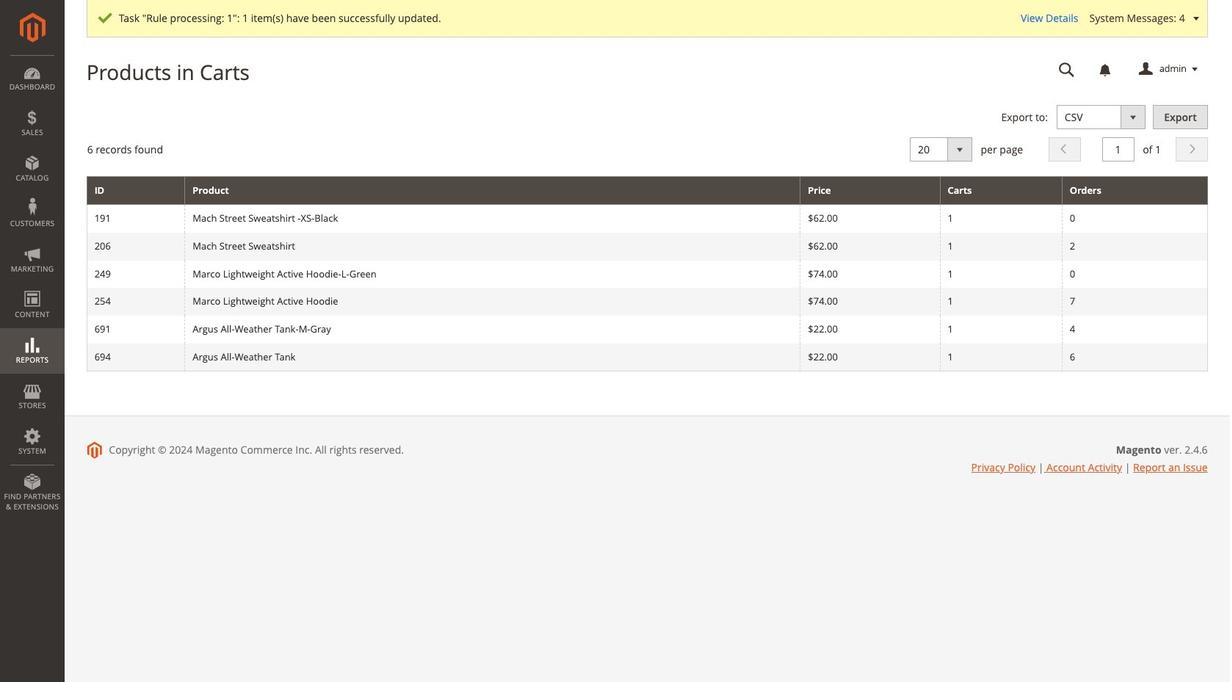 Task type: locate. For each thing, give the bounding box(es) containing it.
magento admin panel image
[[19, 12, 45, 43]]

menu bar
[[0, 55, 65, 520]]

None text field
[[1049, 57, 1086, 82], [1103, 137, 1135, 161], [1049, 57, 1086, 82], [1103, 137, 1135, 161]]



